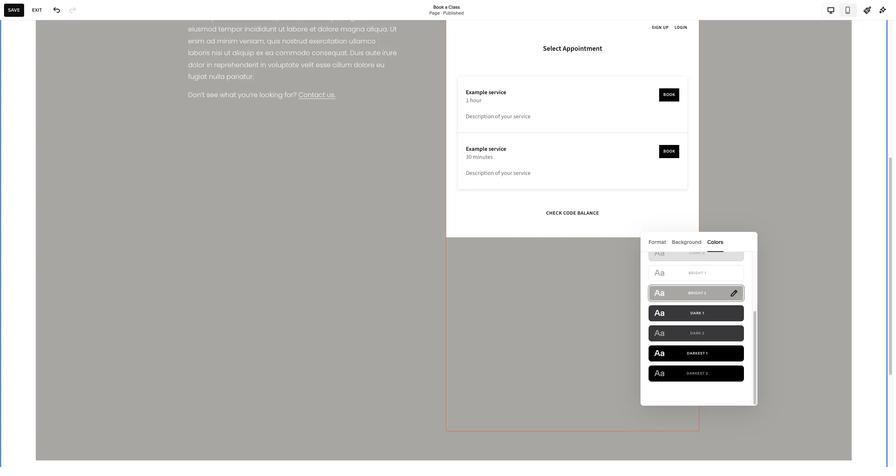 Task type: locate. For each thing, give the bounding box(es) containing it.
2 right light on the right of page
[[703, 251, 705, 255]]

contact us button
[[0, 88, 120, 105]]

aa for darkest 1
[[655, 349, 665, 359]]

1 horizontal spatial a
[[445, 4, 448, 10]]

darkest
[[687, 352, 705, 356], [687, 372, 705, 376]]

aa for dark 1
[[655, 308, 665, 318]]

bright
[[689, 271, 704, 275], [688, 291, 703, 295]]

1 vertical spatial bright
[[688, 291, 703, 295]]

a down blog demo
[[40, 190, 42, 196]]

tab list
[[823, 4, 856, 16], [649, 232, 750, 252]]

0 vertical spatial dark
[[691, 311, 702, 315]]

tab list containing format
[[649, 232, 750, 252]]

1
[[705, 271, 706, 275], [703, 311, 704, 315], [706, 352, 708, 356]]

darkest 2
[[687, 372, 708, 376]]

not
[[12, 213, 22, 221]]

2 down darkest 1
[[706, 372, 708, 376]]

a for book a class page · published
[[445, 4, 448, 10]]

darkest up darkest 2
[[687, 352, 705, 356]]

darkest down darkest 1
[[687, 372, 705, 376]]

book inside button
[[26, 190, 38, 196]]

bright down bright 1
[[688, 291, 703, 295]]

1 vertical spatial pages
[[31, 322, 46, 329]]

dark 1
[[691, 311, 704, 315]]

location button
[[0, 153, 120, 169]]

1 vertical spatial dark
[[690, 332, 701, 336]]

0 horizontal spatial book
[[26, 190, 38, 196]]

bright down light on the right of page
[[689, 271, 704, 275]]

website
[[12, 339, 32, 345]]

1 up darkest 2
[[706, 352, 708, 356]]

0 vertical spatial bright
[[689, 271, 704, 275]]

aa
[[655, 248, 665, 258], [655, 268, 665, 278], [655, 288, 665, 298], [655, 308, 665, 318], [655, 329, 665, 338], [655, 349, 665, 359], [655, 369, 665, 379]]

navigation.
[[25, 241, 47, 246]]

1 aa from the top
[[655, 248, 665, 258]]

discover
[[12, 247, 30, 252]]

0 horizontal spatial tab list
[[649, 232, 750, 252]]

demo
[[40, 174, 52, 180]]

4 aa from the top
[[655, 308, 665, 318]]

1 home button from the top
[[0, 8, 36, 24]]

0 vertical spatial tab list
[[823, 4, 856, 16]]

pages up tools
[[31, 322, 46, 329]]

dark for dark 1
[[691, 311, 702, 315]]

contact us
[[26, 93, 53, 100]]

1 horizontal spatial tab list
[[823, 4, 856, 16]]

a
[[445, 4, 448, 10], [40, 190, 42, 196]]

0 vertical spatial 1
[[705, 271, 706, 275]]

colors button
[[707, 232, 723, 252]]

2 up darkest 1
[[702, 332, 705, 336]]

dark up darkest 1
[[690, 332, 701, 336]]

don't
[[80, 235, 90, 240]]

pages
[[12, 34, 42, 46], [31, 322, 46, 329]]

home
[[14, 13, 28, 19], [26, 77, 41, 84]]

home down save
[[14, 13, 28, 19]]

pages up main navigation
[[12, 34, 42, 46]]

book down blog at left
[[26, 190, 38, 196]]

book
[[433, 4, 444, 10], [26, 190, 38, 196]]

blog demo
[[26, 174, 52, 180]]

a inside button
[[40, 190, 42, 196]]

class
[[449, 4, 460, 10], [44, 190, 57, 196]]

format button
[[649, 232, 666, 252]]

0 vertical spatial book
[[433, 4, 444, 10]]

dark
[[691, 311, 702, 315], [690, 332, 701, 336]]

bright for bright 1
[[689, 271, 704, 275]]

5 aa from the top
[[655, 329, 665, 338]]

1 for bright 1
[[705, 271, 706, 275]]

a up published on the top
[[445, 4, 448, 10]]

1 vertical spatial home button
[[0, 72, 120, 88]]

aa for light 2
[[655, 248, 665, 258]]

1 horizontal spatial book
[[433, 4, 444, 10]]

classes
[[26, 141, 45, 148]]

1 vertical spatial class
[[44, 190, 57, 196]]

2 home button from the top
[[0, 72, 120, 88]]

system pages
[[12, 322, 46, 329]]

pages inside button
[[31, 322, 46, 329]]

system pages button
[[12, 318, 107, 334]]

1 horizontal spatial class
[[449, 4, 460, 10]]

home button
[[0, 8, 36, 24], [0, 72, 120, 88]]

3 aa from the top
[[655, 288, 665, 298]]

darkest for darkest 2
[[687, 372, 705, 376]]

not linked
[[12, 213, 42, 221]]

our instructors
[[26, 125, 62, 132]]

1 vertical spatial a
[[40, 190, 42, 196]]

0 vertical spatial home
[[14, 13, 28, 19]]

6 aa from the top
[[655, 349, 665, 359]]

they
[[70, 235, 79, 240]]

2
[[703, 251, 705, 255], [704, 291, 707, 295], [702, 332, 705, 336], [706, 372, 708, 376]]

class for book a class
[[44, 190, 57, 196]]

0 horizontal spatial class
[[44, 190, 57, 196]]

bright for bright 2
[[688, 291, 703, 295]]

book inside the book a class page · published
[[433, 4, 444, 10]]

classes button
[[0, 137, 120, 153]]

2 vertical spatial 1
[[706, 352, 708, 356]]

7 aa from the top
[[655, 369, 665, 379]]

0 vertical spatial home button
[[0, 8, 36, 24]]

1 vertical spatial tab list
[[649, 232, 750, 252]]

class down demo
[[44, 190, 57, 196]]

2 for light 2
[[703, 251, 705, 255]]

a inside the book a class page · published
[[445, 4, 448, 10]]

our
[[26, 125, 35, 132]]

aa for bright 1
[[655, 268, 665, 278]]

aa for darkest 2
[[655, 369, 665, 379]]

0 vertical spatial a
[[445, 4, 448, 10]]

page
[[429, 10, 440, 16]]

1 up bright 2
[[705, 271, 706, 275]]

disabled
[[91, 229, 109, 235]]

1 vertical spatial book
[[26, 190, 38, 196]]

1 vertical spatial darkest
[[687, 372, 705, 376]]

book up ·
[[433, 4, 444, 10]]

1 up dark 2
[[703, 311, 704, 315]]

0 horizontal spatial a
[[40, 190, 42, 196]]

2 dark from the top
[[690, 332, 701, 336]]

class up published on the top
[[449, 4, 460, 10]]

main
[[12, 61, 26, 68]]

home down main navigation
[[26, 77, 41, 84]]

2 aa from the top
[[655, 268, 665, 278]]

class inside book a class button
[[44, 190, 57, 196]]

1 dark from the top
[[691, 311, 702, 315]]

us
[[46, 93, 53, 100]]

dark up dark 2
[[691, 311, 702, 315]]

1 vertical spatial 1
[[703, 311, 704, 315]]

class inside the book a class page · published
[[449, 4, 460, 10]]

these pages are public unless they're disabled or password-protected, but they don't appear in the navigation. search engines can also discover them.
[[12, 229, 109, 252]]

2 down bright 1
[[704, 291, 707, 295]]

website tools button
[[12, 334, 107, 350]]

light 2
[[690, 251, 705, 255]]

0 vertical spatial darkest
[[687, 352, 705, 356]]

0 vertical spatial class
[[449, 4, 460, 10]]



Task type: vqa. For each thing, say whether or not it's contained in the screenshot.
Colors button
yes



Task type: describe. For each thing, give the bounding box(es) containing it.
1 for darkest 1
[[706, 352, 708, 356]]

our instructors button
[[0, 121, 120, 137]]

1 for dark 1
[[703, 311, 704, 315]]

0 vertical spatial pages
[[12, 34, 42, 46]]

background
[[672, 239, 702, 245]]

book a class button
[[0, 185, 120, 201]]

light
[[690, 251, 702, 255]]

darkest 1
[[687, 352, 708, 356]]

in
[[12, 241, 16, 246]]

website tools
[[12, 339, 46, 345]]

book a class page · published
[[429, 4, 464, 16]]

class for book a class page · published
[[449, 4, 460, 10]]

but
[[62, 235, 69, 240]]

search
[[48, 241, 63, 246]]

also
[[90, 241, 99, 246]]

them.
[[31, 247, 43, 252]]

bright 2
[[688, 291, 707, 295]]

appear
[[92, 235, 106, 240]]

2 for dark 2
[[702, 332, 705, 336]]

public
[[47, 229, 60, 235]]

main navigation
[[12, 61, 57, 68]]

they're
[[76, 229, 90, 235]]

protected,
[[39, 235, 61, 240]]

a for book a class
[[40, 190, 42, 196]]

1 vertical spatial home
[[26, 77, 41, 84]]

about button
[[0, 105, 120, 121]]

linked
[[23, 213, 42, 221]]

exit button
[[28, 3, 46, 17]]

about
[[26, 109, 41, 116]]

bright 1
[[689, 271, 706, 275]]

2 for darkest 2
[[706, 372, 708, 376]]

are
[[40, 229, 46, 235]]

tools
[[33, 339, 46, 345]]

unless
[[61, 229, 75, 235]]

the
[[17, 241, 24, 246]]

colors
[[707, 239, 723, 245]]

book a class
[[26, 190, 57, 196]]

darkest for darkest 1
[[687, 352, 705, 356]]

aa for dark 2
[[655, 329, 665, 338]]

aa for bright 2
[[655, 288, 665, 298]]

can
[[81, 241, 89, 246]]

pages
[[26, 229, 39, 235]]

navigation
[[27, 61, 57, 68]]

location
[[26, 158, 47, 164]]

these
[[12, 229, 25, 235]]

2 for bright 2
[[704, 291, 707, 295]]

engines
[[64, 241, 80, 246]]

book for book a class
[[26, 190, 38, 196]]

instructors
[[36, 125, 62, 132]]

dark 2
[[690, 332, 705, 336]]

exit
[[32, 7, 42, 13]]

published
[[443, 10, 464, 16]]

contact
[[26, 93, 45, 100]]

password-
[[17, 235, 39, 240]]

or
[[12, 235, 16, 240]]

book for book a class page · published
[[433, 4, 444, 10]]

background button
[[672, 232, 702, 252]]

dark for dark 2
[[690, 332, 701, 336]]

save
[[8, 7, 20, 13]]

format
[[649, 239, 666, 245]]

save button
[[4, 3, 24, 17]]

·
[[441, 10, 442, 16]]

system
[[12, 322, 30, 329]]

blog
[[26, 174, 37, 180]]



